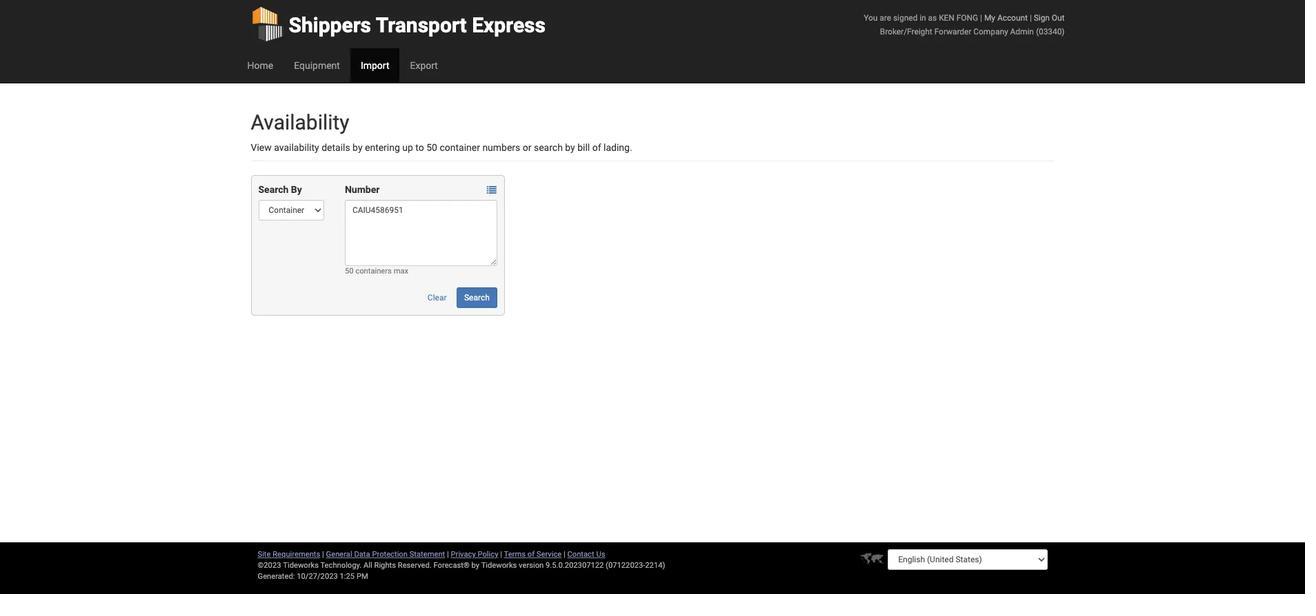 Task type: describe. For each thing, give the bounding box(es) containing it.
requirements
[[273, 550, 320, 559]]

in
[[920, 13, 926, 23]]

to
[[415, 142, 424, 153]]

2 horizontal spatial by
[[565, 142, 575, 153]]

privacy
[[451, 550, 476, 559]]

search
[[534, 142, 563, 153]]

| up forecast®
[[447, 550, 449, 559]]

numbers
[[482, 142, 520, 153]]

service
[[536, 550, 562, 559]]

containers
[[355, 267, 392, 276]]

(07122023-
[[606, 561, 645, 570]]

| left my
[[980, 13, 982, 23]]

sign
[[1034, 13, 1050, 23]]

0 vertical spatial 50
[[426, 142, 437, 153]]

site requirements | general data protection statement | privacy policy | terms of service | contact us ©2023 tideworks technology. all rights reserved. forecast® by tideworks version 9.5.0.202307122 (07122023-2214) generated: 10/27/2023 1:25 pm
[[258, 550, 665, 581]]

are
[[880, 13, 891, 23]]

equipment
[[294, 60, 340, 71]]

home
[[247, 60, 273, 71]]

as
[[928, 13, 937, 23]]

shippers transport express
[[289, 13, 546, 37]]

version
[[519, 561, 544, 570]]

| left general
[[322, 550, 324, 559]]

all
[[363, 561, 372, 570]]

account
[[997, 13, 1028, 23]]

search by
[[258, 184, 302, 195]]

protection
[[372, 550, 408, 559]]

view
[[251, 142, 272, 153]]

view availability details by entering up to 50 container numbers or search by bill of lading.
[[251, 142, 632, 153]]

contact
[[567, 550, 594, 559]]

reserved.
[[398, 561, 432, 570]]

| up 9.5.0.202307122
[[564, 550, 565, 559]]

shippers
[[289, 13, 371, 37]]

terms of service link
[[504, 550, 562, 559]]

terms
[[504, 550, 526, 559]]

rights
[[374, 561, 396, 570]]

you are signed in as ken fong | my account | sign out broker/freight forwarder company admin (03340)
[[864, 13, 1065, 37]]

technology.
[[320, 561, 362, 570]]

general data protection statement link
[[326, 550, 445, 559]]

50 containers max
[[345, 267, 408, 276]]

container
[[440, 142, 480, 153]]

policy
[[478, 550, 498, 559]]

import button
[[350, 48, 400, 83]]

availability
[[274, 142, 319, 153]]

search for search by
[[258, 184, 289, 195]]

lading.
[[604, 142, 632, 153]]



Task type: locate. For each thing, give the bounding box(es) containing it.
(03340)
[[1036, 27, 1065, 37]]

general
[[326, 550, 352, 559]]

export button
[[400, 48, 448, 83]]

search button
[[457, 288, 497, 308]]

sign out link
[[1034, 13, 1065, 23]]

broker/freight
[[880, 27, 932, 37]]

0 horizontal spatial 50
[[345, 267, 354, 276]]

0 horizontal spatial search
[[258, 184, 289, 195]]

1 vertical spatial search
[[464, 293, 490, 303]]

1 horizontal spatial by
[[471, 561, 479, 570]]

statement
[[409, 550, 445, 559]]

my account link
[[984, 13, 1028, 23]]

1 horizontal spatial search
[[464, 293, 490, 303]]

| left sign
[[1030, 13, 1032, 23]]

express
[[472, 13, 546, 37]]

or
[[523, 142, 531, 153]]

by left bill
[[565, 142, 575, 153]]

by
[[291, 184, 302, 195]]

company
[[973, 27, 1008, 37]]

1 horizontal spatial 50
[[426, 142, 437, 153]]

shippers transport express link
[[251, 0, 546, 48]]

0 vertical spatial search
[[258, 184, 289, 195]]

import
[[361, 60, 389, 71]]

forecast®
[[434, 561, 470, 570]]

of right bill
[[592, 142, 601, 153]]

|
[[980, 13, 982, 23], [1030, 13, 1032, 23], [322, 550, 324, 559], [447, 550, 449, 559], [500, 550, 502, 559], [564, 550, 565, 559]]

site requirements link
[[258, 550, 320, 559]]

ken
[[939, 13, 955, 23]]

admin
[[1010, 27, 1034, 37]]

9.5.0.202307122
[[546, 561, 604, 570]]

search left 'by'
[[258, 184, 289, 195]]

data
[[354, 550, 370, 559]]

max
[[394, 267, 408, 276]]

tideworks
[[481, 561, 517, 570]]

by right the details
[[353, 142, 362, 153]]

clear
[[428, 293, 447, 303]]

search right clear
[[464, 293, 490, 303]]

privacy policy link
[[451, 550, 498, 559]]

up
[[402, 142, 413, 153]]

of inside site requirements | general data protection statement | privacy policy | terms of service | contact us ©2023 tideworks technology. all rights reserved. forecast® by tideworks version 9.5.0.202307122 (07122023-2214) generated: 10/27/2023 1:25 pm
[[527, 550, 535, 559]]

site
[[258, 550, 271, 559]]

search for search
[[464, 293, 490, 303]]

1 vertical spatial of
[[527, 550, 535, 559]]

2214)
[[645, 561, 665, 570]]

0 horizontal spatial of
[[527, 550, 535, 559]]

| up the tideworks
[[500, 550, 502, 559]]

by inside site requirements | general data protection statement | privacy policy | terms of service | contact us ©2023 tideworks technology. all rights reserved. forecast® by tideworks version 9.5.0.202307122 (07122023-2214) generated: 10/27/2023 1:25 pm
[[471, 561, 479, 570]]

by down privacy policy link
[[471, 561, 479, 570]]

of
[[592, 142, 601, 153], [527, 550, 535, 559]]

us
[[596, 550, 605, 559]]

clear button
[[420, 288, 454, 308]]

availability
[[251, 110, 349, 135]]

1:25
[[340, 572, 355, 581]]

signed
[[893, 13, 918, 23]]

50 left containers
[[345, 267, 354, 276]]

0 vertical spatial of
[[592, 142, 601, 153]]

generated:
[[258, 572, 295, 581]]

0 horizontal spatial by
[[353, 142, 362, 153]]

50 right to
[[426, 142, 437, 153]]

export
[[410, 60, 438, 71]]

my
[[984, 13, 995, 23]]

forwarder
[[934, 27, 971, 37]]

search
[[258, 184, 289, 195], [464, 293, 490, 303]]

number
[[345, 184, 380, 195]]

of up version
[[527, 550, 535, 559]]

©2023 tideworks
[[258, 561, 319, 570]]

out
[[1052, 13, 1065, 23]]

details
[[322, 142, 350, 153]]

contact us link
[[567, 550, 605, 559]]

pm
[[357, 572, 368, 581]]

by
[[353, 142, 362, 153], [565, 142, 575, 153], [471, 561, 479, 570]]

bill
[[577, 142, 590, 153]]

Number text field
[[345, 200, 497, 266]]

fong
[[957, 13, 978, 23]]

1 vertical spatial 50
[[345, 267, 354, 276]]

50
[[426, 142, 437, 153], [345, 267, 354, 276]]

home button
[[237, 48, 284, 83]]

10/27/2023
[[297, 572, 338, 581]]

entering
[[365, 142, 400, 153]]

transport
[[376, 13, 467, 37]]

show list image
[[487, 186, 496, 195]]

equipment button
[[284, 48, 350, 83]]

1 horizontal spatial of
[[592, 142, 601, 153]]

you
[[864, 13, 878, 23]]

search inside button
[[464, 293, 490, 303]]



